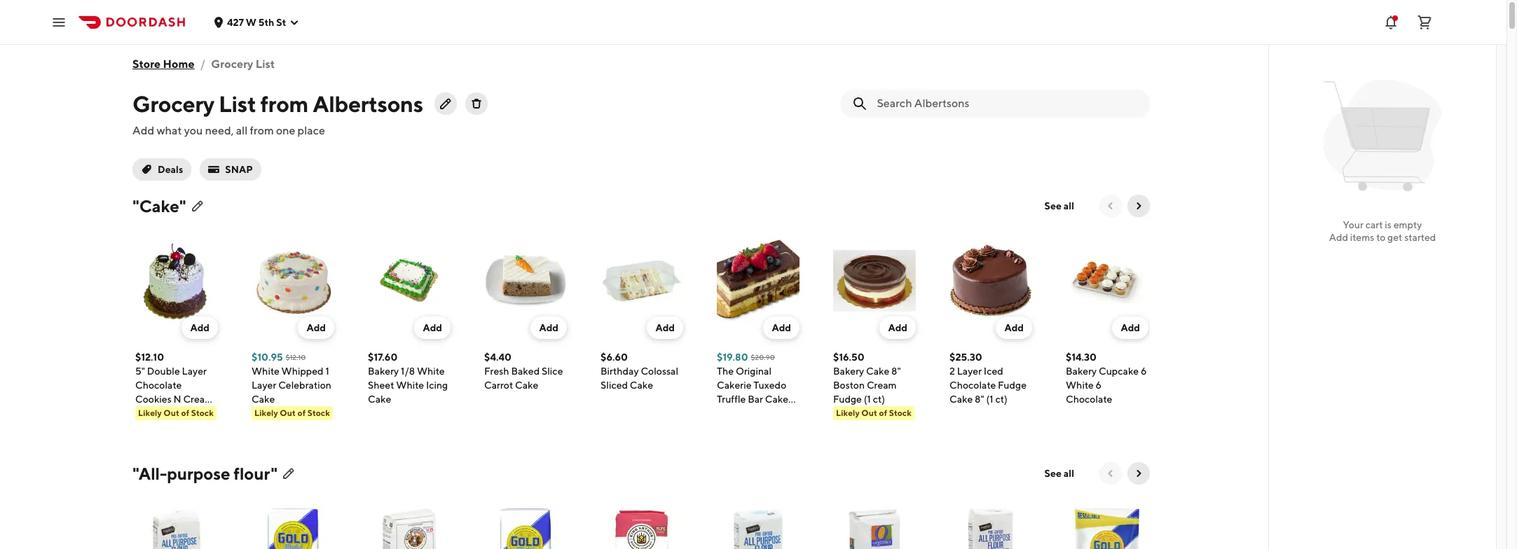 Task type: describe. For each thing, give the bounding box(es) containing it.
boston
[[833, 380, 865, 391]]

with
[[717, 408, 736, 419]]

5th
[[258, 16, 274, 28]]

0 vertical spatial grocery
[[211, 57, 253, 71]]

$10.95
[[252, 352, 283, 363]]

iced
[[984, 366, 1004, 377]]

all for "all-purpose flour"
[[1064, 468, 1074, 479]]

sliced
[[601, 380, 628, 391]]

gold medal all purpose flour (3 lb) image
[[1066, 507, 1149, 549]]

add for the original cakerie tuxedo truffle bar cake with fruit (each)
[[772, 322, 791, 334]]

bakery for boston
[[833, 366, 864, 377]]

all for "cake"
[[1064, 200, 1074, 212]]

baked
[[511, 366, 540, 377]]

$16.50 bakery cake 8" boston cream fudge (1 ct) likely out of stock
[[833, 352, 912, 418]]

chocolate for layer
[[950, 380, 996, 391]]

cake inside $19.80 $20.90 the original cakerie tuxedo truffle bar cake with fruit (each)
[[765, 394, 789, 405]]

0 vertical spatial from
[[260, 90, 308, 117]]

1 vertical spatial grocery
[[132, 90, 214, 117]]

gold medal all purpose flour (2 lb) image
[[252, 507, 334, 549]]

0 horizontal spatial 6
[[1096, 380, 1102, 391]]

carrot
[[484, 380, 513, 391]]

add for birthday colossal sliced cake
[[656, 322, 675, 334]]

celebration
[[278, 380, 331, 391]]

empty retail cart image
[[1317, 70, 1449, 202]]

layer inside '$25.30 2 layer iced chocolate fudge cake 8" (1 ct)'
[[957, 366, 982, 377]]

cupcake
[[1099, 366, 1139, 377]]

bakery for white
[[1066, 366, 1097, 377]]

update list image for "all-purpose flour"
[[283, 468, 294, 479]]

sheet
[[368, 380, 394, 391]]

427
[[227, 16, 244, 28]]

likely out of stock
[[138, 408, 214, 418]]

427 w 5th st button
[[213, 16, 300, 28]]

gold medal all purpose flour (5 lb) image
[[484, 507, 567, 549]]

layer inside the $10.95 $12.10 white whipped 1 layer celebration cake likely out of stock
[[252, 380, 276, 391]]

$6.60
[[601, 352, 628, 363]]

$25.30
[[950, 352, 982, 363]]

add for bakery 1/8 white sheet white icing cake
[[423, 322, 442, 334]]

1/8
[[401, 366, 415, 377]]

out inside $16.50 bakery cake 8" boston cream fudge (1 ct) likely out of stock
[[862, 408, 877, 418]]

$17.60
[[368, 352, 398, 363]]

1 of from the left
[[181, 408, 189, 418]]

whipped
[[281, 366, 324, 377]]

add what you need, all from one place
[[132, 124, 325, 137]]

$14.30 bakery cupcake 6 white 6 chocolate
[[1066, 352, 1147, 405]]

(1 inside '$25.30 2 layer iced chocolate fudge cake 8" (1 ct)'
[[986, 394, 994, 405]]

427 w 5th st
[[227, 16, 286, 28]]

likely inside $16.50 bakery cake 8" boston cream fudge (1 ct) likely out of stock
[[836, 408, 860, 418]]

add for white whipped 1 layer celebration cake
[[307, 322, 326, 334]]

0 vertical spatial all
[[236, 124, 248, 137]]

cake inside the $10.95 $12.10 white whipped 1 layer celebration cake likely out of stock
[[252, 394, 275, 405]]

1 stock from the left
[[191, 408, 214, 418]]

icing
[[426, 380, 448, 391]]

$4.40
[[484, 352, 512, 363]]

ct) inside '$25.30 2 layer iced chocolate fudge cake 8" (1 ct)'
[[995, 394, 1008, 405]]

add inside your cart is empty add items to get started
[[1329, 232, 1348, 243]]

the
[[717, 366, 734, 377]]

$20.90
[[751, 353, 775, 362]]

delete list image
[[471, 98, 482, 109]]

st
[[276, 16, 286, 28]]

1
[[325, 366, 329, 377]]

bar
[[748, 394, 763, 405]]

fresh baked slice carrot cake image
[[484, 240, 567, 322]]

grocery list from albertsons
[[132, 90, 423, 117]]

colossal
[[641, 366, 679, 377]]

albertsons
[[313, 90, 423, 117]]

see all button for "cake"
[[1036, 195, 1083, 217]]

1 vertical spatial list
[[219, 90, 256, 117]]

out inside the $10.95 $12.10 white whipped 1 layer celebration cake likely out of stock
[[280, 408, 296, 418]]

$6.60 birthday colossal sliced cake
[[601, 352, 679, 391]]

2 layer iced chocolate fudge cake 8" (1 ct) image
[[950, 240, 1032, 322]]

layer inside $12.10 5" double layer chocolate cookies n cream cake
[[182, 366, 207, 377]]

$12.10 5" double layer chocolate cookies n cream cake
[[135, 352, 213, 419]]

cakerie
[[717, 380, 752, 391]]

what
[[157, 124, 182, 137]]

started
[[1405, 232, 1436, 243]]

add left what
[[132, 124, 154, 137]]

items
[[1350, 232, 1375, 243]]

$19.80
[[717, 352, 748, 363]]

need,
[[205, 124, 234, 137]]

fudge inside $16.50 bakery cake 8" boston cream fudge (1 ct) likely out of stock
[[833, 394, 862, 405]]

ct) inside $16.50 bakery cake 8" boston cream fudge (1 ct) likely out of stock
[[873, 394, 885, 405]]

see all for "all-purpose flour"
[[1045, 468, 1074, 479]]

signature select all purpose pre-sifted flour (5 lb) image
[[717, 507, 800, 549]]

cake inside '$25.30 2 layer iced chocolate fudge cake 8" (1 ct)'
[[950, 394, 973, 405]]

0 items, open order cart image
[[1416, 14, 1433, 30]]

store home link
[[132, 50, 195, 78]]

signature select flour all purpose (10 lb) image
[[950, 507, 1032, 549]]

fudge inside '$25.30 2 layer iced chocolate fudge cake 8" (1 ct)'
[[998, 380, 1027, 391]]

to
[[1377, 232, 1386, 243]]

$17.60 bakery 1/8 white sheet white icing cake
[[368, 352, 448, 405]]

purpose
[[167, 464, 230, 484]]

see for "all-purpose flour"
[[1045, 468, 1062, 479]]

fruit
[[738, 408, 760, 419]]

open menu image
[[50, 14, 67, 30]]

cake inside $16.50 bakery cake 8" boston cream fudge (1 ct) likely out of stock
[[866, 366, 890, 377]]

chocolate inside $14.30 bakery cupcake 6 white 6 chocolate
[[1066, 394, 1112, 405]]



Task type: vqa. For each thing, say whether or not it's contained in the screenshot.
top next image
yes



Task type: locate. For each thing, give the bounding box(es) containing it.
$4.40 fresh baked slice carrot cake
[[484, 352, 563, 391]]

3 out from the left
[[862, 408, 877, 418]]

add up $12.10 5" double layer chocolate cookies n cream cake
[[190, 322, 210, 334]]

1 horizontal spatial cream
[[867, 380, 897, 391]]

cart
[[1366, 219, 1383, 231]]

previous image for "all-purpose flour"
[[1105, 468, 1116, 479]]

1 horizontal spatial out
[[280, 408, 296, 418]]

0 horizontal spatial 8"
[[892, 366, 901, 377]]

1 horizontal spatial update list image
[[283, 468, 294, 479]]

see for "cake"
[[1045, 200, 1062, 212]]

5" double layer chocolate cookies n cream cake image
[[135, 240, 218, 322]]

your
[[1343, 219, 1364, 231]]

1 horizontal spatial of
[[298, 408, 306, 418]]

1 vertical spatial see all
[[1045, 468, 1074, 479]]

2 see from the top
[[1045, 468, 1062, 479]]

0 vertical spatial fudge
[[998, 380, 1027, 391]]

o organics organic unbleached all purpose flour (5 lb) image
[[833, 507, 916, 549]]

add up $16.50 bakery cake 8" boston cream fudge (1 ct) likely out of stock
[[888, 322, 908, 334]]

0 vertical spatial see all button
[[1036, 195, 1083, 217]]

2 horizontal spatial chocolate
[[1066, 394, 1112, 405]]

(1
[[864, 394, 871, 405], [986, 394, 994, 405]]

fudge down boston
[[833, 394, 862, 405]]

0 horizontal spatial (1
[[864, 394, 871, 405]]

white up icing
[[417, 366, 445, 377]]

0 horizontal spatial stock
[[191, 408, 214, 418]]

signature select pre-sifted all purpose flour (32 oz) image
[[135, 507, 218, 549]]

$12.10 inside the $10.95 $12.10 white whipped 1 layer celebration cake likely out of stock
[[286, 353, 306, 362]]

chocolate down the 2
[[950, 380, 996, 391]]

likely down '$10.95'
[[254, 408, 278, 418]]

bakery down the $14.30
[[1066, 366, 1097, 377]]

$10.95 $12.10 white whipped 1 layer celebration cake likely out of stock
[[252, 352, 331, 418]]

1 horizontal spatial 8"
[[975, 394, 984, 405]]

add up '$25.30 2 layer iced chocolate fudge cake 8" (1 ct)'
[[1005, 322, 1024, 334]]

2 previous image from the top
[[1105, 468, 1116, 479]]

2 ct) from the left
[[995, 394, 1008, 405]]

$16.50
[[833, 352, 865, 363]]

white whipped 1 layer celebration cake image
[[252, 240, 334, 322]]

deals
[[158, 164, 183, 175]]

cream right boston
[[867, 380, 897, 391]]

2
[[950, 366, 955, 377]]

double
[[147, 366, 180, 377]]

0 vertical spatial see all
[[1045, 200, 1074, 212]]

see all button
[[1036, 195, 1083, 217], [1036, 463, 1083, 485]]

cake inside $4.40 fresh baked slice carrot cake
[[515, 380, 538, 391]]

add for 2 layer iced chocolate fudge cake 8" (1 ct)
[[1005, 322, 1024, 334]]

add up the $17.60 bakery 1/8 white sheet white icing cake at bottom left
[[423, 322, 442, 334]]

white inside $14.30 bakery cupcake 6 white 6 chocolate
[[1066, 380, 1094, 391]]

truffle
[[717, 394, 746, 405]]

bakery cupcake 6 white 6 chocolate image
[[1066, 240, 1149, 322]]

0 vertical spatial previous image
[[1105, 200, 1116, 212]]

"all-purpose flour"
[[132, 464, 278, 484]]

store
[[132, 57, 161, 71]]

fudge
[[998, 380, 1027, 391], [833, 394, 862, 405]]

out down boston
[[862, 408, 877, 418]]

1 vertical spatial 8"
[[975, 394, 984, 405]]

bakery inside the $17.60 bakery 1/8 white sheet white icing cake
[[368, 366, 399, 377]]

add for 5" double layer chocolate cookies n cream cake
[[190, 322, 210, 334]]

(1 down "iced"
[[986, 394, 994, 405]]

0 horizontal spatial fudge
[[833, 394, 862, 405]]

1 horizontal spatial ct)
[[995, 394, 1008, 405]]

1 (1 from the left
[[864, 394, 871, 405]]

2 horizontal spatial bakery
[[1066, 366, 1097, 377]]

2 horizontal spatial layer
[[957, 366, 982, 377]]

bakery down $17.60
[[368, 366, 399, 377]]

0 vertical spatial 8"
[[892, 366, 901, 377]]

0 horizontal spatial likely
[[138, 408, 162, 418]]

1 likely from the left
[[138, 408, 162, 418]]

deals button
[[130, 156, 194, 184], [132, 158, 192, 181]]

add for bakery cake 8" boston cream fudge (1 ct)
[[888, 322, 908, 334]]

grocery right /
[[211, 57, 253, 71]]

add up slice
[[539, 322, 559, 334]]

of
[[181, 408, 189, 418], [298, 408, 306, 418], [879, 408, 887, 418]]

likely inside the $10.95 $12.10 white whipped 1 layer celebration cake likely out of stock
[[254, 408, 278, 418]]

3 stock from the left
[[889, 408, 912, 418]]

birthday colossal sliced cake image
[[601, 240, 683, 322]]

next image for "all-purpose flour"
[[1133, 468, 1145, 479]]

white down the 1/8
[[396, 380, 424, 391]]

$12.10 up 5" on the left of the page
[[135, 352, 164, 363]]

bakery 1/8 white sheet white icing cake image
[[368, 240, 451, 322]]

1 bakery from the left
[[368, 366, 399, 377]]

store home / grocery list
[[132, 57, 275, 71]]

slice
[[542, 366, 563, 377]]

1 out from the left
[[164, 408, 179, 418]]

from up one
[[260, 90, 308, 117]]

chocolate down double
[[135, 380, 182, 391]]

white down the $14.30
[[1066, 380, 1094, 391]]

6
[[1141, 366, 1147, 377], [1096, 380, 1102, 391]]

chocolate down cupcake
[[1066, 394, 1112, 405]]

"cake"
[[132, 196, 186, 216]]

add up cupcake
[[1121, 322, 1140, 334]]

white
[[252, 366, 279, 377], [417, 366, 445, 377], [396, 380, 424, 391], [1066, 380, 1094, 391]]

snap
[[225, 164, 253, 175]]

layer
[[182, 366, 207, 377], [957, 366, 982, 377], [252, 380, 276, 391]]

your cart is empty add items to get started
[[1329, 219, 1436, 243]]

0 vertical spatial update list image
[[192, 200, 203, 212]]

stock inside the $10.95 $12.10 white whipped 1 layer celebration cake likely out of stock
[[307, 408, 330, 418]]

5"
[[135, 366, 145, 377]]

see
[[1045, 200, 1062, 212], [1045, 468, 1062, 479]]

1 vertical spatial see
[[1045, 468, 1062, 479]]

8" inside '$25.30 2 layer iced chocolate fudge cake 8" (1 ct)'
[[975, 394, 984, 405]]

2 stock from the left
[[307, 408, 330, 418]]

1 ct) from the left
[[873, 394, 885, 405]]

layer down $25.30
[[957, 366, 982, 377]]

0 vertical spatial next image
[[1133, 200, 1145, 212]]

cake inside the $6.60 birthday colossal sliced cake
[[630, 380, 653, 391]]

out down n
[[164, 408, 179, 418]]

previous image for "cake"
[[1105, 200, 1116, 212]]

next image for "cake"
[[1133, 200, 1145, 212]]

1 vertical spatial update list image
[[283, 468, 294, 479]]

add down "your"
[[1329, 232, 1348, 243]]

one
[[276, 124, 295, 137]]

snap button
[[197, 156, 264, 184], [200, 158, 261, 181]]

1 vertical spatial previous image
[[1105, 468, 1116, 479]]

cream inside $12.10 5" double layer chocolate cookies n cream cake
[[183, 394, 213, 405]]

1 vertical spatial see all button
[[1036, 463, 1083, 485]]

1 horizontal spatial fudge
[[998, 380, 1027, 391]]

1 horizontal spatial stock
[[307, 408, 330, 418]]

2 of from the left
[[298, 408, 306, 418]]

"all-
[[132, 464, 167, 484]]

layer right double
[[182, 366, 207, 377]]

bakery for sheet
[[368, 366, 399, 377]]

layer down '$10.95'
[[252, 380, 276, 391]]

add up $20.90
[[772, 322, 791, 334]]

2 horizontal spatial likely
[[836, 408, 860, 418]]

0 vertical spatial see
[[1045, 200, 1062, 212]]

flour"
[[234, 464, 278, 484]]

1 previous image from the top
[[1105, 200, 1116, 212]]

$12.10 inside $12.10 5" double layer chocolate cookies n cream cake
[[135, 352, 164, 363]]

1 see from the top
[[1045, 200, 1062, 212]]

update list image
[[192, 200, 203, 212], [283, 468, 294, 479]]

birthday
[[601, 366, 639, 377]]

1 vertical spatial from
[[250, 124, 274, 137]]

cake inside $12.10 5" double layer chocolate cookies n cream cake
[[135, 408, 159, 419]]

chocolate inside $12.10 5" double layer chocolate cookies n cream cake
[[135, 380, 182, 391]]

6 right cupcake
[[1141, 366, 1147, 377]]

1 vertical spatial next image
[[1133, 468, 1145, 479]]

chocolate
[[135, 380, 182, 391], [950, 380, 996, 391], [1066, 394, 1112, 405]]

cake
[[866, 366, 890, 377], [515, 380, 538, 391], [630, 380, 653, 391], [252, 394, 275, 405], [368, 394, 391, 405], [765, 394, 789, 405], [950, 394, 973, 405], [135, 408, 159, 419]]

is
[[1385, 219, 1392, 231]]

list
[[256, 57, 275, 71], [219, 90, 256, 117]]

6 down cupcake
[[1096, 380, 1102, 391]]

out
[[164, 408, 179, 418], [280, 408, 296, 418], [862, 408, 877, 418]]

0 vertical spatial cream
[[867, 380, 897, 391]]

you
[[184, 124, 203, 137]]

2 horizontal spatial out
[[862, 408, 877, 418]]

1 vertical spatial cream
[[183, 394, 213, 405]]

add up colossal
[[656, 322, 675, 334]]

add up 1
[[307, 322, 326, 334]]

bakery
[[368, 366, 399, 377], [833, 366, 864, 377], [1066, 366, 1097, 377]]

1 see all button from the top
[[1036, 195, 1083, 217]]

Search Albertsons search field
[[877, 96, 1139, 111]]

1 horizontal spatial layer
[[252, 380, 276, 391]]

see all button for "all-purpose flour"
[[1036, 463, 1083, 485]]

2 likely from the left
[[254, 408, 278, 418]]

add for fresh baked slice carrot cake
[[539, 322, 559, 334]]

update list image
[[440, 98, 451, 109]]

2 horizontal spatial of
[[879, 408, 887, 418]]

/
[[200, 57, 206, 71]]

$19.80 $20.90 the original cakerie tuxedo truffle bar cake with fruit (each)
[[717, 352, 790, 419]]

grocery
[[211, 57, 253, 71], [132, 90, 214, 117]]

1 horizontal spatial 6
[[1141, 366, 1147, 377]]

0 vertical spatial list
[[256, 57, 275, 71]]

2 (1 from the left
[[986, 394, 994, 405]]

fresh
[[484, 366, 509, 377]]

w
[[246, 16, 256, 28]]

white down '$10.95'
[[252, 366, 279, 377]]

1 next image from the top
[[1133, 200, 1145, 212]]

$12.10 up whipped
[[286, 353, 306, 362]]

$14.30
[[1066, 352, 1097, 363]]

tuxedo
[[754, 380, 787, 391]]

8"
[[892, 366, 901, 377], [975, 394, 984, 405]]

0 horizontal spatial out
[[164, 408, 179, 418]]

out down the "celebration"
[[280, 408, 296, 418]]

empty
[[1394, 219, 1422, 231]]

(each)
[[762, 408, 790, 419]]

bakery cake 8" boston cream fudge (1 ct) image
[[833, 240, 916, 322]]

from left one
[[250, 124, 274, 137]]

the original cakerie tuxedo truffle bar cake with fruit (each) image
[[717, 240, 800, 322]]

(1 down boston
[[864, 394, 871, 405]]

0 vertical spatial 6
[[1141, 366, 1147, 377]]

1 horizontal spatial $12.10
[[286, 353, 306, 362]]

of inside the $10.95 $12.10 white whipped 1 layer celebration cake likely out of stock
[[298, 408, 306, 418]]

1 horizontal spatial (1
[[986, 394, 994, 405]]

3 likely from the left
[[836, 408, 860, 418]]

stock inside $16.50 bakery cake 8" boston cream fudge (1 ct) likely out of stock
[[889, 408, 912, 418]]

get
[[1388, 232, 1403, 243]]

king arthur baking company organic artisan all purpose flour (2 lb) image
[[368, 507, 451, 549]]

2 out from the left
[[280, 408, 296, 418]]

2 next image from the top
[[1133, 468, 1145, 479]]

chocolate for double
[[135, 380, 182, 391]]

0 horizontal spatial ct)
[[873, 394, 885, 405]]

bakery inside $16.50 bakery cake 8" boston cream fudge (1 ct) likely out of stock
[[833, 366, 864, 377]]

1 see all from the top
[[1045, 200, 1074, 212]]

king arthur baking company unbleached all-purpose flour (5 lb) image
[[601, 507, 683, 549]]

update list image right flour"
[[283, 468, 294, 479]]

8" down "iced"
[[975, 394, 984, 405]]

of inside $16.50 bakery cake 8" boston cream fudge (1 ct) likely out of stock
[[879, 408, 887, 418]]

next image
[[1133, 200, 1145, 212], [1133, 468, 1145, 479]]

0 horizontal spatial of
[[181, 408, 189, 418]]

update list image right "cake"
[[192, 200, 203, 212]]

n
[[173, 394, 181, 405]]

see all for "cake"
[[1045, 200, 1074, 212]]

list up grocery list from albertsons
[[256, 57, 275, 71]]

list up add what you need, all from one place
[[219, 90, 256, 117]]

cookies
[[135, 394, 172, 405]]

8" inside $16.50 bakery cake 8" boston cream fudge (1 ct) likely out of stock
[[892, 366, 901, 377]]

(1 inside $16.50 bakery cake 8" boston cream fudge (1 ct) likely out of stock
[[864, 394, 871, 405]]

3 of from the left
[[879, 408, 887, 418]]

0 horizontal spatial update list image
[[192, 200, 203, 212]]

cream right n
[[183, 394, 213, 405]]

2 horizontal spatial stock
[[889, 408, 912, 418]]

white inside the $10.95 $12.10 white whipped 1 layer celebration cake likely out of stock
[[252, 366, 279, 377]]

from
[[260, 90, 308, 117], [250, 124, 274, 137]]

ct)
[[873, 394, 885, 405], [995, 394, 1008, 405]]

3 bakery from the left
[[1066, 366, 1097, 377]]

0 horizontal spatial $12.10
[[135, 352, 164, 363]]

0 horizontal spatial bakery
[[368, 366, 399, 377]]

cream inside $16.50 bakery cake 8" boston cream fudge (1 ct) likely out of stock
[[867, 380, 897, 391]]

all
[[236, 124, 248, 137], [1064, 200, 1074, 212], [1064, 468, 1074, 479]]

1 horizontal spatial likely
[[254, 408, 278, 418]]

$12.10
[[135, 352, 164, 363], [286, 353, 306, 362]]

2 see all from the top
[[1045, 468, 1074, 479]]

8" left the 2
[[892, 366, 901, 377]]

0 horizontal spatial cream
[[183, 394, 213, 405]]

original
[[736, 366, 772, 377]]

1 horizontal spatial bakery
[[833, 366, 864, 377]]

2 see all button from the top
[[1036, 463, 1083, 485]]

likely down the cookies
[[138, 408, 162, 418]]

likely
[[138, 408, 162, 418], [254, 408, 278, 418], [836, 408, 860, 418]]

1 vertical spatial 6
[[1096, 380, 1102, 391]]

bakery inside $14.30 bakery cupcake 6 white 6 chocolate
[[1066, 366, 1097, 377]]

1 vertical spatial all
[[1064, 200, 1074, 212]]

fudge down "iced"
[[998, 380, 1027, 391]]

0 horizontal spatial layer
[[182, 366, 207, 377]]

1 horizontal spatial chocolate
[[950, 380, 996, 391]]

place
[[298, 124, 325, 137]]

cream
[[867, 380, 897, 391], [183, 394, 213, 405]]

add for bakery cupcake 6 white 6 chocolate
[[1121, 322, 1140, 334]]

2 bakery from the left
[[833, 366, 864, 377]]

cake inside the $17.60 bakery 1/8 white sheet white icing cake
[[368, 394, 391, 405]]

update list image for "cake"
[[192, 200, 203, 212]]

2 vertical spatial all
[[1064, 468, 1074, 479]]

1 vertical spatial fudge
[[833, 394, 862, 405]]

$25.30 2 layer iced chocolate fudge cake 8" (1 ct)
[[950, 352, 1027, 405]]

0 horizontal spatial chocolate
[[135, 380, 182, 391]]

likely down boston
[[836, 408, 860, 418]]

bakery down $16.50 at the bottom of the page
[[833, 366, 864, 377]]

notification bell image
[[1383, 14, 1400, 30]]

home
[[163, 57, 195, 71]]

previous image
[[1105, 200, 1116, 212], [1105, 468, 1116, 479]]

grocery up what
[[132, 90, 214, 117]]

chocolate inside '$25.30 2 layer iced chocolate fudge cake 8" (1 ct)'
[[950, 380, 996, 391]]



